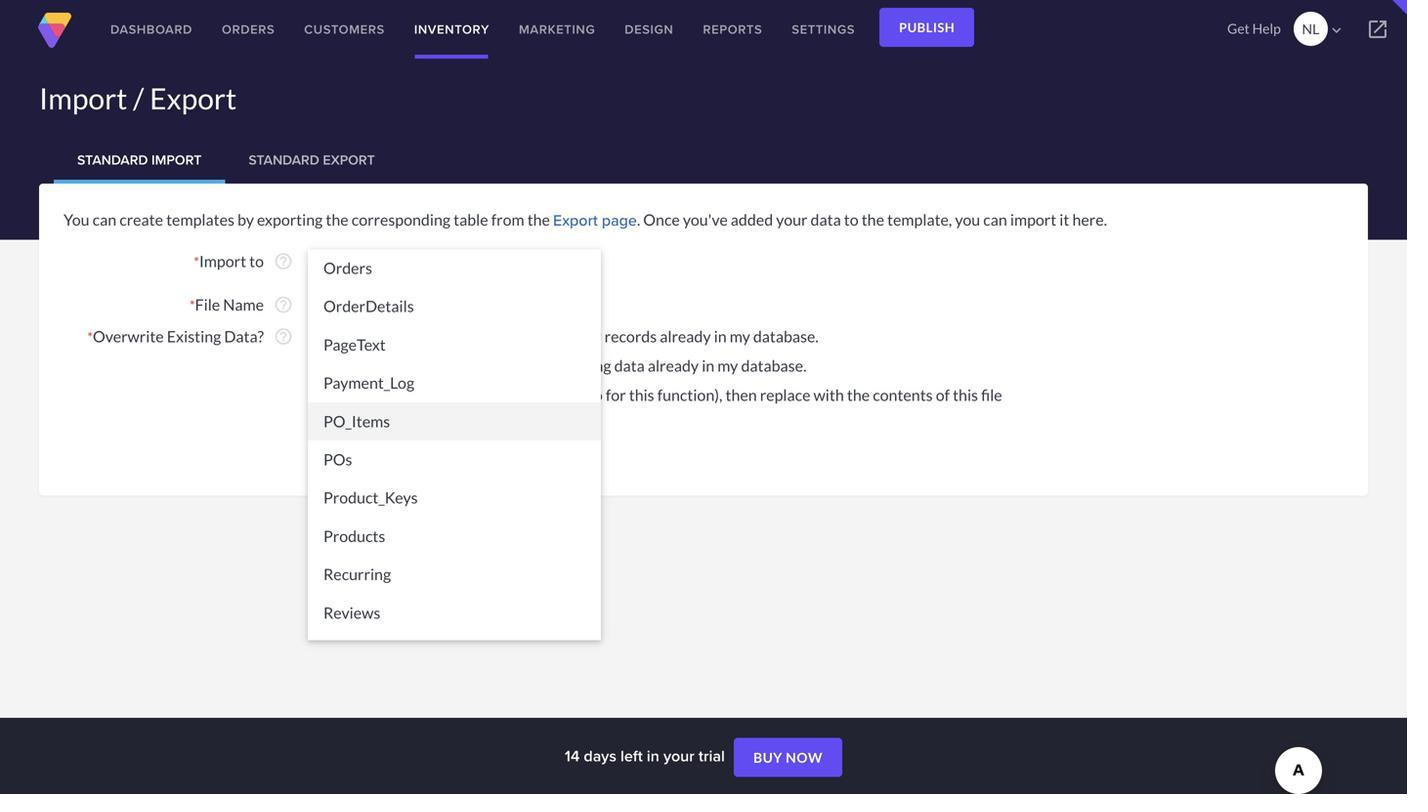 Task type: vqa. For each thing, say whether or not it's contained in the screenshot.
days
yes



Task type: locate. For each thing, give the bounding box(es) containing it.
export left page
[[553, 209, 598, 232]]

2 upload from the top
[[331, 356, 381, 375]]

/
[[133, 81, 144, 116]]

delete all existing data (there is no undo for this function), then replace with the contents of this file
[[331, 386, 1003, 405]]

your right added
[[777, 210, 808, 229]]

2 new from the top
[[384, 356, 413, 375]]

export right /
[[150, 81, 237, 116]]

* inside * overwrite existing data? help_outline
[[87, 329, 93, 345]]

0 horizontal spatial orders
[[222, 20, 275, 39]]

1 vertical spatial upload
[[331, 356, 381, 375]]

help_outline right 'name'
[[274, 295, 293, 315]]

upload
[[331, 327, 381, 346], [331, 356, 381, 375]]

product_keys
[[324, 489, 418, 508]]

this right 'of'
[[953, 386, 979, 405]]

import / export
[[39, 81, 237, 116]]

your left trial
[[664, 745, 695, 768]]

to inside '* import to help_outline'
[[249, 252, 264, 271]]

contents
[[873, 386, 933, 405]]

0 horizontal spatial your
[[664, 745, 695, 768]]

1 vertical spatial new
[[384, 356, 413, 375]]

import inside '* import to help_outline'
[[199, 252, 246, 271]]

standard up exporting
[[249, 150, 320, 170]]

can
[[93, 210, 116, 229], [984, 210, 1008, 229]]

2 vertical spatial help_outline
[[274, 327, 293, 346]]

page
[[602, 209, 637, 232]]

0 vertical spatial upload
[[331, 327, 381, 346]]

my
[[730, 327, 751, 346], [718, 356, 739, 375]]

to down by
[[249, 252, 264, 271]]

dashboard
[[110, 20, 193, 39]]

standard up create
[[77, 150, 148, 170]]

no
[[548, 386, 565, 405]]

help_outline for * import to help_outline
[[274, 252, 293, 271]]

buy now
[[754, 750, 823, 767]]

help_outline down exporting
[[274, 252, 293, 271]]

1 horizontal spatial orders
[[324, 259, 372, 278]]

0 vertical spatial *
[[194, 254, 199, 270]]

0 horizontal spatial existing
[[400, 386, 453, 405]]

database. up then at the right of the page
[[742, 356, 807, 375]]

0 vertical spatial any
[[577, 327, 602, 346]]

data,
[[416, 327, 450, 346]]

1 vertical spatial replace
[[760, 386, 811, 405]]

data
[[811, 210, 842, 229], [416, 356, 446, 375], [615, 356, 645, 375], [456, 386, 486, 405]]

* inside '* import to help_outline'
[[194, 254, 199, 270]]

2 help_outline from the top
[[274, 295, 293, 315]]

po_items
[[324, 412, 390, 431]]

upload new data and replace any existing data already in my database.
[[331, 356, 807, 375]]

overwrite
[[93, 327, 164, 346]]

nl 
[[1303, 21, 1346, 39]]

0 vertical spatial to
[[845, 210, 859, 229]]

records
[[605, 327, 657, 346]]

0 vertical spatial replace
[[478, 356, 528, 375]]

pos
[[324, 450, 352, 469]]

export
[[150, 81, 237, 116], [323, 150, 375, 170], [553, 209, 598, 232]]

the right with
[[848, 386, 870, 405]]

database. up with
[[754, 327, 819, 346]]

get
[[1228, 20, 1250, 37]]

0 horizontal spatial standard
[[77, 150, 148, 170]]

in up then at the right of the page
[[714, 327, 727, 346]]

orderdetails
[[324, 297, 414, 316]]

marketing
[[519, 20, 596, 39]]

trial
[[699, 745, 725, 768]]

upload for upload new data, but do not change any records already in my database.
[[331, 327, 381, 346]]

upload down 'pagetext'
[[331, 356, 381, 375]]

standard
[[77, 150, 148, 170], [249, 150, 320, 170]]

you can create templates by exporting the corresponding table from the export page . once you've added your data to the template, you can import it here.
[[64, 209, 1108, 232]]

to left template,
[[845, 210, 859, 229]]

1 standard from the left
[[77, 150, 148, 170]]

reviews
[[324, 604, 381, 623]]

design
[[625, 20, 674, 39]]

the right exporting
[[326, 210, 349, 229]]

existing up undo
[[559, 356, 612, 375]]

can right you
[[984, 210, 1008, 229]]

existing
[[559, 356, 612, 375], [400, 386, 453, 405]]

to
[[845, 210, 859, 229], [249, 252, 264, 271]]

file
[[982, 386, 1003, 405]]

0 vertical spatial your
[[777, 210, 808, 229]]

import link
[[308, 420, 399, 459]]

existing
[[167, 327, 221, 346]]

2 horizontal spatial export
[[553, 209, 598, 232]]

0 vertical spatial export
[[150, 81, 237, 116]]

import up file
[[199, 252, 246, 271]]

any up is
[[531, 356, 556, 375]]

0 vertical spatial my
[[730, 327, 751, 346]]

1 horizontal spatial your
[[777, 210, 808, 229]]

0 horizontal spatial to
[[249, 252, 264, 271]]

reports
[[703, 20, 763, 39]]

2 standard from the left
[[249, 150, 320, 170]]

any
[[577, 327, 602, 346], [531, 356, 556, 375]]

* import to help_outline
[[194, 252, 293, 271]]

new
[[384, 327, 413, 346], [384, 356, 413, 375]]

1 horizontal spatial export
[[323, 150, 375, 170]]

0 vertical spatial new
[[384, 327, 413, 346]]

orders
[[222, 20, 275, 39], [324, 259, 372, 278]]

export page link
[[553, 209, 637, 232]]

1 horizontal spatial replace
[[760, 386, 811, 405]]

 link
[[1349, 0, 1408, 59]]

1 help_outline from the top
[[274, 252, 293, 271]]

0 vertical spatial database.
[[754, 327, 819, 346]]

14 days left in your trial
[[565, 745, 729, 768]]

* for * overwrite existing data? help_outline
[[87, 329, 93, 345]]

0 vertical spatial help_outline
[[274, 252, 293, 271]]

in right 'left'
[[647, 745, 660, 768]]

export up corresponding on the top of the page
[[323, 150, 375, 170]]

0 vertical spatial orders
[[222, 20, 275, 39]]

1 horizontal spatial can
[[984, 210, 1008, 229]]

1 vertical spatial to
[[249, 252, 264, 271]]

new up all
[[384, 356, 413, 375]]

0 vertical spatial existing
[[559, 356, 612, 375]]

your
[[777, 210, 808, 229], [664, 745, 695, 768]]

function),
[[658, 386, 723, 405]]

nl
[[1303, 21, 1320, 37]]

import
[[39, 81, 127, 116], [152, 150, 202, 170], [199, 252, 246, 271], [328, 432, 380, 447]]

days
[[584, 745, 617, 768]]

can right you at the left top
[[93, 210, 116, 229]]

3 help_outline from the top
[[274, 327, 293, 346]]

database.
[[754, 327, 819, 346], [742, 356, 807, 375]]

already up delete all existing data (there is no undo for this function), then replace with the contents of this file
[[648, 356, 699, 375]]

0 vertical spatial already
[[660, 327, 711, 346]]

in up function),
[[702, 356, 715, 375]]

exporting
[[257, 210, 323, 229]]

upload down orderdetails
[[331, 327, 381, 346]]

publish
[[900, 20, 955, 35]]

the
[[326, 210, 349, 229], [528, 210, 550, 229], [862, 210, 885, 229], [848, 386, 870, 405]]

dashboard link
[[96, 0, 207, 59]]

1 new from the top
[[384, 327, 413, 346]]

any up upload new data and replace any existing data already in my database. at top
[[577, 327, 602, 346]]

replace left with
[[760, 386, 811, 405]]

orders left customers
[[222, 20, 275, 39]]

in
[[714, 327, 727, 346], [702, 356, 715, 375], [647, 745, 660, 768]]

templates
[[166, 210, 235, 229]]

new for data
[[384, 356, 413, 375]]

0 horizontal spatial this
[[629, 386, 655, 405]]

0 horizontal spatial replace
[[478, 356, 528, 375]]

existing right all
[[400, 386, 453, 405]]

1 upload from the top
[[331, 327, 381, 346]]

orders up orderdetails
[[324, 259, 372, 278]]

name
[[223, 295, 264, 314]]

0 horizontal spatial can
[[93, 210, 116, 229]]

1 horizontal spatial to
[[845, 210, 859, 229]]

already right records
[[660, 327, 711, 346]]

1 horizontal spatial any
[[577, 327, 602, 346]]

replace up (there
[[478, 356, 528, 375]]

help_outline right data? in the left top of the page
[[274, 327, 293, 346]]

the left template,
[[862, 210, 885, 229]]

1 vertical spatial export
[[323, 150, 375, 170]]

data right added
[[811, 210, 842, 229]]

with
[[814, 386, 845, 405]]

2 vertical spatial *
[[87, 329, 93, 345]]

1 vertical spatial in
[[702, 356, 715, 375]]

1 vertical spatial help_outline
[[274, 295, 293, 315]]

replace
[[478, 356, 528, 375], [760, 386, 811, 405]]

already
[[660, 327, 711, 346], [648, 356, 699, 375]]

1 horizontal spatial this
[[953, 386, 979, 405]]

0 horizontal spatial any
[[531, 356, 556, 375]]

this right for
[[629, 386, 655, 405]]

and
[[449, 356, 475, 375]]


[[1329, 21, 1346, 39]]

new left data,
[[384, 327, 413, 346]]

1 vertical spatial *
[[190, 297, 195, 314]]

1 horizontal spatial standard
[[249, 150, 320, 170]]

do
[[479, 327, 496, 346]]

then
[[726, 386, 757, 405]]

you've
[[683, 210, 728, 229]]

1 vertical spatial your
[[664, 745, 695, 768]]

* inside * file name help_outline
[[190, 297, 195, 314]]

None file field
[[308, 293, 555, 312]]



Task type: describe. For each thing, give the bounding box(es) containing it.
import up templates
[[152, 150, 202, 170]]

standard import link
[[54, 137, 225, 184]]

is
[[534, 386, 545, 405]]

now
[[786, 750, 823, 767]]

* for * import to help_outline
[[194, 254, 199, 270]]

payment_log
[[324, 374, 415, 393]]

1 vertical spatial my
[[718, 356, 739, 375]]

2 this from the left
[[953, 386, 979, 405]]

data down records
[[615, 356, 645, 375]]

.
[[637, 210, 641, 229]]

but
[[453, 327, 476, 346]]

2 vertical spatial export
[[553, 209, 598, 232]]

customers
[[304, 20, 385, 39]]

file
[[195, 295, 220, 314]]

data inside you can create templates by exporting the corresponding table from the export page . once you've added your data to the template, you can import it here.
[[811, 210, 842, 229]]

reviewshelpful
[[324, 642, 431, 661]]

upload for upload new data and replace any existing data already in my database.
[[331, 356, 381, 375]]

data?
[[224, 327, 264, 346]]

you
[[64, 210, 90, 229]]

standard export link
[[225, 137, 399, 184]]

inventory
[[414, 20, 490, 39]]

1 horizontal spatial existing
[[559, 356, 612, 375]]

buy now link
[[734, 739, 843, 778]]

new for data,
[[384, 327, 413, 346]]

table
[[454, 210, 489, 229]]

for
[[606, 386, 626, 405]]

upload new data, but do not change any records already in my database.
[[331, 327, 819, 346]]

not
[[499, 327, 523, 346]]

* overwrite existing data? help_outline
[[87, 327, 293, 346]]

it
[[1060, 210, 1070, 229]]

1 vertical spatial existing
[[400, 386, 453, 405]]


[[1367, 18, 1390, 41]]

data down and
[[456, 386, 486, 405]]

1 vertical spatial orders
[[324, 259, 372, 278]]

change
[[526, 327, 574, 346]]

you
[[956, 210, 981, 229]]

undo
[[568, 386, 603, 405]]

settings
[[792, 20, 856, 39]]

1 vertical spatial database.
[[742, 356, 807, 375]]

get help
[[1228, 20, 1282, 37]]

import left /
[[39, 81, 127, 116]]

left
[[621, 745, 643, 768]]

* file name help_outline
[[190, 295, 293, 315]]

1 can from the left
[[93, 210, 116, 229]]

products
[[324, 527, 386, 546]]

1 vertical spatial already
[[648, 356, 699, 375]]

data down data,
[[416, 356, 446, 375]]

2 vertical spatial in
[[647, 745, 660, 768]]

standard import
[[77, 150, 202, 170]]

from
[[492, 210, 525, 229]]

by
[[238, 210, 254, 229]]

here.
[[1073, 210, 1108, 229]]

delete
[[331, 386, 378, 405]]

buy
[[754, 750, 783, 767]]

0 vertical spatial in
[[714, 327, 727, 346]]

1 vertical spatial any
[[531, 356, 556, 375]]

* for * file name help_outline
[[190, 297, 195, 314]]

import
[[1011, 210, 1057, 229]]

the right "from"
[[528, 210, 550, 229]]

(there
[[489, 386, 531, 405]]

help_outline for * file name help_outline
[[274, 295, 293, 315]]

create
[[120, 210, 163, 229]]

added
[[731, 210, 774, 229]]

help
[[1253, 20, 1282, 37]]

2 can from the left
[[984, 210, 1008, 229]]

import down po_items
[[328, 432, 380, 447]]

to inside you can create templates by exporting the corresponding table from the export page . once you've added your data to the template, you can import it here.
[[845, 210, 859, 229]]

all
[[381, 386, 397, 405]]

recurring
[[324, 565, 391, 584]]

standard for standard import
[[77, 150, 148, 170]]

standard export
[[249, 150, 375, 170]]

0 horizontal spatial export
[[150, 81, 237, 116]]

your inside you can create templates by exporting the corresponding table from the export page . once you've added your data to the template, you can import it here.
[[777, 210, 808, 229]]

template,
[[888, 210, 953, 229]]

1 this from the left
[[629, 386, 655, 405]]

14
[[565, 745, 580, 768]]

pagetext
[[324, 335, 386, 354]]

of
[[936, 386, 950, 405]]

standard for standard export
[[249, 150, 320, 170]]

publish button
[[880, 8, 975, 47]]

corresponding
[[352, 210, 451, 229]]

once
[[644, 210, 680, 229]]



